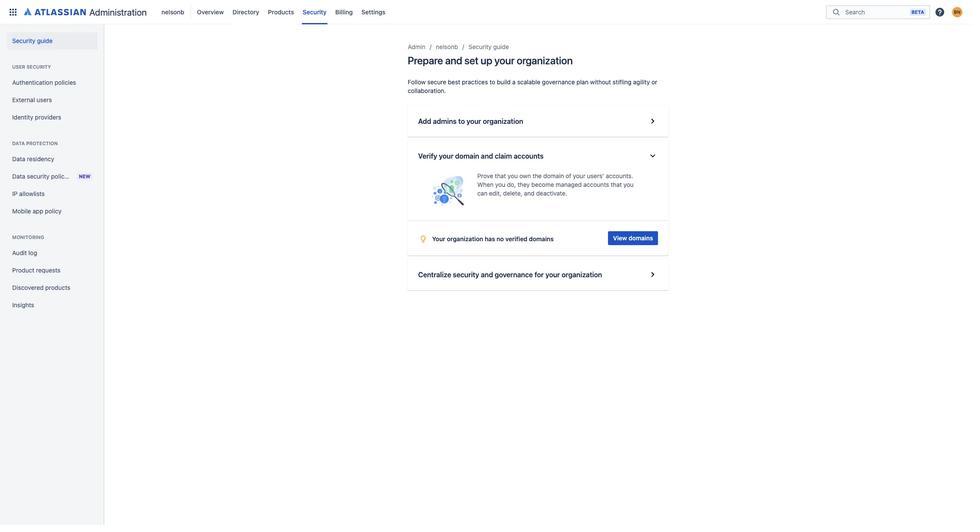 Task type: vqa. For each thing, say whether or not it's contained in the screenshot.
the topmost Atlassian Intelligence
no



Task type: describe. For each thing, give the bounding box(es) containing it.
your right "up"
[[494, 54, 515, 67]]

deactivate.
[[536, 190, 567, 197]]

Search field
[[843, 4, 910, 20]]

billing
[[335, 8, 353, 15]]

to inside follow secure best practices to build a scalable governance plan without stifling agility or collaboration.
[[490, 78, 495, 86]]

authentication policies
[[12, 79, 76, 86]]

follow secure best practices to build a scalable governance plan without stifling agility or collaboration.
[[408, 78, 657, 94]]

add
[[418, 117, 431, 125]]

your organization has no verified domains
[[432, 235, 554, 243]]

add admins to your organization
[[418, 117, 523, 125]]

own
[[519, 172, 531, 180]]

practices
[[462, 78, 488, 86]]

set
[[464, 54, 478, 67]]

follow
[[408, 78, 426, 86]]

product
[[12, 267, 34, 274]]

log
[[28, 249, 37, 257]]

verified
[[505, 235, 527, 243]]

can
[[477, 190, 487, 197]]

0 horizontal spatial security guide link
[[7, 32, 97, 50]]

overview link
[[194, 5, 226, 19]]

data for data security policies
[[12, 173, 25, 180]]

become
[[531, 181, 554, 188]]

and left set
[[445, 54, 462, 67]]

1 vertical spatial policies
[[51, 173, 72, 180]]

settings
[[362, 8, 385, 15]]

new
[[79, 174, 90, 179]]

your right verify
[[439, 152, 453, 160]]

billing link
[[333, 5, 355, 19]]

of
[[566, 172, 571, 180]]

user
[[12, 64, 25, 70]]

audit
[[12, 249, 27, 257]]

best
[[448, 78, 460, 86]]

search icon image
[[831, 8, 842, 16]]

ip
[[12, 190, 18, 197]]

collaboration.
[[408, 87, 446, 94]]

security guide for the left security guide link
[[12, 37, 53, 44]]

delete,
[[503, 190, 522, 197]]

security for centralize
[[453, 271, 479, 279]]

and down has
[[481, 271, 493, 279]]

security for the left security guide link
[[12, 37, 35, 44]]

security link
[[300, 5, 329, 19]]

for
[[535, 271, 544, 279]]

organization right for on the bottom
[[562, 271, 602, 279]]

0 horizontal spatial domains
[[529, 235, 554, 243]]

secure
[[427, 78, 446, 86]]

1 horizontal spatial nelsonb
[[436, 43, 458, 50]]

monitoring
[[12, 234, 44, 240]]

domains inside the view domains link
[[629, 234, 653, 242]]

accounts inside the 'prove that you own the domain of your users' accounts. when you do, they become managed accounts that you can edit, delete, and deactivate.'
[[583, 181, 609, 188]]

products
[[268, 8, 294, 15]]

global navigation element
[[5, 0, 826, 24]]

edit,
[[489, 190, 502, 197]]

a
[[512, 78, 516, 86]]

prepare
[[408, 54, 443, 67]]

centralize security and governance for your organization button
[[408, 259, 669, 291]]

has
[[485, 235, 495, 243]]

directory
[[233, 8, 259, 15]]

data residency link
[[7, 150, 97, 168]]

requests
[[36, 267, 60, 274]]

centralize security and governance for your organization
[[418, 271, 602, 279]]

data security policies
[[12, 173, 72, 180]]

allowlists
[[19, 190, 45, 197]]

without
[[590, 78, 611, 86]]

managed
[[556, 181, 582, 188]]

data protection
[[12, 140, 58, 146]]

organization left has
[[447, 235, 483, 243]]

organization up scalable
[[517, 54, 573, 67]]

product requests link
[[7, 262, 97, 279]]

authentication
[[12, 79, 53, 86]]

data residency
[[12, 155, 54, 163]]

or
[[652, 78, 657, 86]]

your right for on the bottom
[[545, 271, 560, 279]]

2 horizontal spatial you
[[624, 181, 634, 188]]

plan
[[577, 78, 588, 86]]

external
[[12, 96, 35, 104]]

products link
[[265, 5, 297, 19]]

0 horizontal spatial nelsonb link
[[159, 5, 187, 19]]

domain inside button
[[455, 152, 479, 160]]

external users link
[[7, 91, 97, 109]]

security for data
[[27, 173, 49, 180]]

domain inside the 'prove that you own the domain of your users' accounts. when you do, they become managed accounts that you can edit, delete, and deactivate.'
[[543, 172, 564, 180]]

discovered products link
[[7, 279, 97, 297]]

overview
[[197, 8, 224, 15]]

administration banner
[[0, 0, 972, 24]]

prepare and set up your organization
[[408, 54, 573, 67]]

data for data residency
[[12, 155, 25, 163]]

help icon image
[[935, 7, 945, 17]]

to inside button
[[458, 117, 465, 125]]

account image
[[952, 7, 963, 17]]

ip allowlists
[[12, 190, 45, 197]]

protection
[[26, 140, 58, 146]]

mobile app policy link
[[7, 203, 97, 220]]



Task type: locate. For each thing, give the bounding box(es) containing it.
data
[[12, 140, 25, 146], [12, 155, 25, 163], [12, 173, 25, 180]]

verify
[[418, 152, 437, 160]]

the
[[533, 172, 542, 180]]

you down accounts.
[[624, 181, 634, 188]]

beta
[[912, 9, 924, 15]]

and down the they
[[524, 190, 535, 197]]

1 vertical spatial domain
[[543, 172, 564, 180]]

1 vertical spatial nelsonb link
[[436, 42, 458, 52]]

1 horizontal spatial security guide link
[[469, 42, 509, 52]]

products
[[45, 284, 70, 291]]

appswitcher icon image
[[8, 7, 18, 17]]

policies up external users link
[[55, 79, 76, 86]]

1 vertical spatial governance
[[495, 271, 533, 279]]

ip allowlists link
[[7, 185, 97, 203]]

0 horizontal spatial nelsonb
[[162, 8, 184, 15]]

view domains
[[613, 234, 653, 242]]

data up the ip
[[12, 173, 25, 180]]

1 data from the top
[[12, 140, 25, 146]]

security
[[27, 64, 51, 70], [27, 173, 49, 180], [453, 271, 479, 279]]

1 horizontal spatial nelsonb link
[[436, 42, 458, 52]]

0 vertical spatial domain
[[455, 152, 479, 160]]

data up "data residency"
[[12, 140, 25, 146]]

1 horizontal spatial security
[[303, 8, 327, 15]]

security left billing
[[303, 8, 327, 15]]

your inside the 'prove that you own the domain of your users' accounts. when you do, they become managed accounts that you can edit, delete, and deactivate.'
[[573, 172, 585, 180]]

0 vertical spatial that
[[495, 172, 506, 180]]

discovered products
[[12, 284, 70, 291]]

domains right verified
[[529, 235, 554, 243]]

0 vertical spatial accounts
[[514, 152, 544, 160]]

security right centralize
[[453, 271, 479, 279]]

1 horizontal spatial governance
[[542, 78, 575, 86]]

1 horizontal spatial to
[[490, 78, 495, 86]]

governance left plan
[[542, 78, 575, 86]]

verify your domain and claim accounts button
[[408, 140, 669, 172]]

guide up 'prepare and set up your organization'
[[493, 43, 509, 50]]

security down residency
[[27, 173, 49, 180]]

nelsonb left overview on the left of the page
[[162, 8, 184, 15]]

1 horizontal spatial domains
[[629, 234, 653, 242]]

0 horizontal spatial security
[[12, 37, 35, 44]]

1 vertical spatial that
[[611, 181, 622, 188]]

0 horizontal spatial you
[[495, 181, 505, 188]]

and left claim
[[481, 152, 493, 160]]

security for the rightmost security guide link
[[469, 43, 492, 50]]

users
[[37, 96, 52, 104]]

up
[[481, 54, 492, 67]]

guide for the left security guide link
[[37, 37, 53, 44]]

0 horizontal spatial domain
[[455, 152, 479, 160]]

governance
[[542, 78, 575, 86], [495, 271, 533, 279]]

to left build
[[490, 78, 495, 86]]

accounts.
[[606, 172, 633, 180]]

audit log
[[12, 249, 37, 257]]

data for data protection
[[12, 140, 25, 146]]

policies down 'data residency' "link"
[[51, 173, 72, 180]]

1 horizontal spatial security guide
[[469, 43, 509, 50]]

app
[[33, 207, 43, 215]]

product requests
[[12, 267, 60, 274]]

2 vertical spatial data
[[12, 173, 25, 180]]

1 vertical spatial security
[[27, 173, 49, 180]]

security up the user at the left top of the page
[[12, 37, 35, 44]]

0 horizontal spatial guide
[[37, 37, 53, 44]]

build
[[497, 78, 511, 86]]

1 horizontal spatial accounts
[[583, 181, 609, 188]]

settings link
[[359, 5, 388, 19]]

administration link
[[21, 5, 150, 19]]

identity providers
[[12, 114, 61, 121]]

view
[[613, 234, 627, 242]]

and inside the 'prove that you own the domain of your users' accounts. when you do, they become managed accounts that you can edit, delete, and deactivate.'
[[524, 190, 535, 197]]

policies
[[55, 79, 76, 86], [51, 173, 72, 180]]

domains right 'view' on the top of page
[[629, 234, 653, 242]]

that down accounts.
[[611, 181, 622, 188]]

1 vertical spatial accounts
[[583, 181, 609, 188]]

view domains link
[[608, 231, 658, 245]]

providers
[[35, 114, 61, 121]]

identity providers link
[[7, 109, 97, 126]]

security up authentication policies
[[27, 64, 51, 70]]

add admins to your organization button
[[408, 106, 669, 137]]

admin link
[[408, 42, 425, 52]]

0 vertical spatial nelsonb
[[162, 8, 184, 15]]

mobile
[[12, 207, 31, 215]]

claim
[[495, 152, 512, 160]]

security guide link up user security
[[7, 32, 97, 50]]

accounts
[[514, 152, 544, 160], [583, 181, 609, 188]]

0 horizontal spatial security guide
[[12, 37, 53, 44]]

governance inside button
[[495, 271, 533, 279]]

security inside security link
[[303, 8, 327, 15]]

security for user
[[27, 64, 51, 70]]

1 horizontal spatial you
[[508, 172, 518, 180]]

0 vertical spatial governance
[[542, 78, 575, 86]]

toggle navigation image
[[96, 35, 115, 52]]

0 vertical spatial to
[[490, 78, 495, 86]]

2 horizontal spatial security
[[469, 43, 492, 50]]

nelsonb link
[[159, 5, 187, 19], [436, 42, 458, 52]]

that right prove
[[495, 172, 506, 180]]

no
[[497, 235, 504, 243]]

1 horizontal spatial that
[[611, 181, 622, 188]]

admin
[[408, 43, 425, 50]]

organization up claim
[[483, 117, 523, 125]]

nelsonb link up prepare
[[436, 42, 458, 52]]

do,
[[507, 181, 516, 188]]

prove
[[477, 172, 493, 180]]

guide up user security
[[37, 37, 53, 44]]

insights link
[[7, 297, 97, 314]]

security guide link up 'prepare and set up your organization'
[[469, 42, 509, 52]]

accounts inside button
[[514, 152, 544, 160]]

security guide for the rightmost security guide link
[[469, 43, 509, 50]]

identity
[[12, 114, 33, 121]]

domains
[[629, 234, 653, 242], [529, 235, 554, 243]]

domain up "become"
[[543, 172, 564, 180]]

guide for the rightmost security guide link
[[493, 43, 509, 50]]

mobile app policy
[[12, 207, 62, 215]]

discovered
[[12, 284, 44, 291]]

governance left for on the bottom
[[495, 271, 533, 279]]

your right of
[[573, 172, 585, 180]]

your
[[432, 235, 445, 243]]

accounts down users'
[[583, 181, 609, 188]]

audit log link
[[7, 244, 97, 262]]

security up "up"
[[469, 43, 492, 50]]

0 horizontal spatial to
[[458, 117, 465, 125]]

centralize
[[418, 271, 451, 279]]

1 vertical spatial nelsonb
[[436, 43, 458, 50]]

0 vertical spatial policies
[[55, 79, 76, 86]]

insights
[[12, 301, 34, 309]]

governance inside follow secure best practices to build a scalable governance plan without stifling agility or collaboration.
[[542, 78, 575, 86]]

organization
[[517, 54, 573, 67], [483, 117, 523, 125], [447, 235, 483, 243], [562, 271, 602, 279]]

policy
[[45, 207, 62, 215]]

they
[[518, 181, 530, 188]]

security guide up 'prepare and set up your organization'
[[469, 43, 509, 50]]

prove that you own the domain of your users' accounts. when you do, they become managed accounts that you can edit, delete, and deactivate.
[[477, 172, 634, 197]]

0 vertical spatial security
[[27, 64, 51, 70]]

users'
[[587, 172, 604, 180]]

2 vertical spatial security
[[453, 271, 479, 279]]

0 horizontal spatial that
[[495, 172, 506, 180]]

nelsonb link left overview link
[[159, 5, 187, 19]]

nelsonb inside global navigation element
[[162, 8, 184, 15]]

your right admins
[[467, 117, 481, 125]]

you up do,
[[508, 172, 518, 180]]

security guide up user security
[[12, 37, 53, 44]]

verify your domain and claim accounts
[[418, 152, 544, 160]]

your
[[494, 54, 515, 67], [467, 117, 481, 125], [439, 152, 453, 160], [573, 172, 585, 180], [545, 271, 560, 279]]

when
[[477, 181, 494, 188]]

atlassian image
[[24, 6, 86, 17], [24, 6, 86, 17]]

0 vertical spatial nelsonb link
[[159, 5, 187, 19]]

security
[[303, 8, 327, 15], [12, 37, 35, 44], [469, 43, 492, 50]]

data left residency
[[12, 155, 25, 163]]

external users
[[12, 96, 52, 104]]

accounts up own
[[514, 152, 544, 160]]

administration
[[89, 7, 147, 17]]

authentication policies link
[[7, 74, 97, 91]]

nelsonb
[[162, 8, 184, 15], [436, 43, 458, 50]]

1 horizontal spatial guide
[[493, 43, 509, 50]]

3 data from the top
[[12, 173, 25, 180]]

security inside button
[[453, 271, 479, 279]]

2 data from the top
[[12, 155, 25, 163]]

1 horizontal spatial domain
[[543, 172, 564, 180]]

nelsonb up prepare
[[436, 43, 458, 50]]

1 vertical spatial to
[[458, 117, 465, 125]]

agility
[[633, 78, 650, 86]]

domain up prove
[[455, 152, 479, 160]]

to right admins
[[458, 117, 465, 125]]

scalable
[[517, 78, 540, 86]]

you up edit,
[[495, 181, 505, 188]]

0 horizontal spatial governance
[[495, 271, 533, 279]]

0 vertical spatial data
[[12, 140, 25, 146]]

admins
[[433, 117, 457, 125]]

data inside 'data residency' "link"
[[12, 155, 25, 163]]

residency
[[27, 155, 54, 163]]

stifling
[[613, 78, 632, 86]]

0 horizontal spatial accounts
[[514, 152, 544, 160]]

1 vertical spatial data
[[12, 155, 25, 163]]



